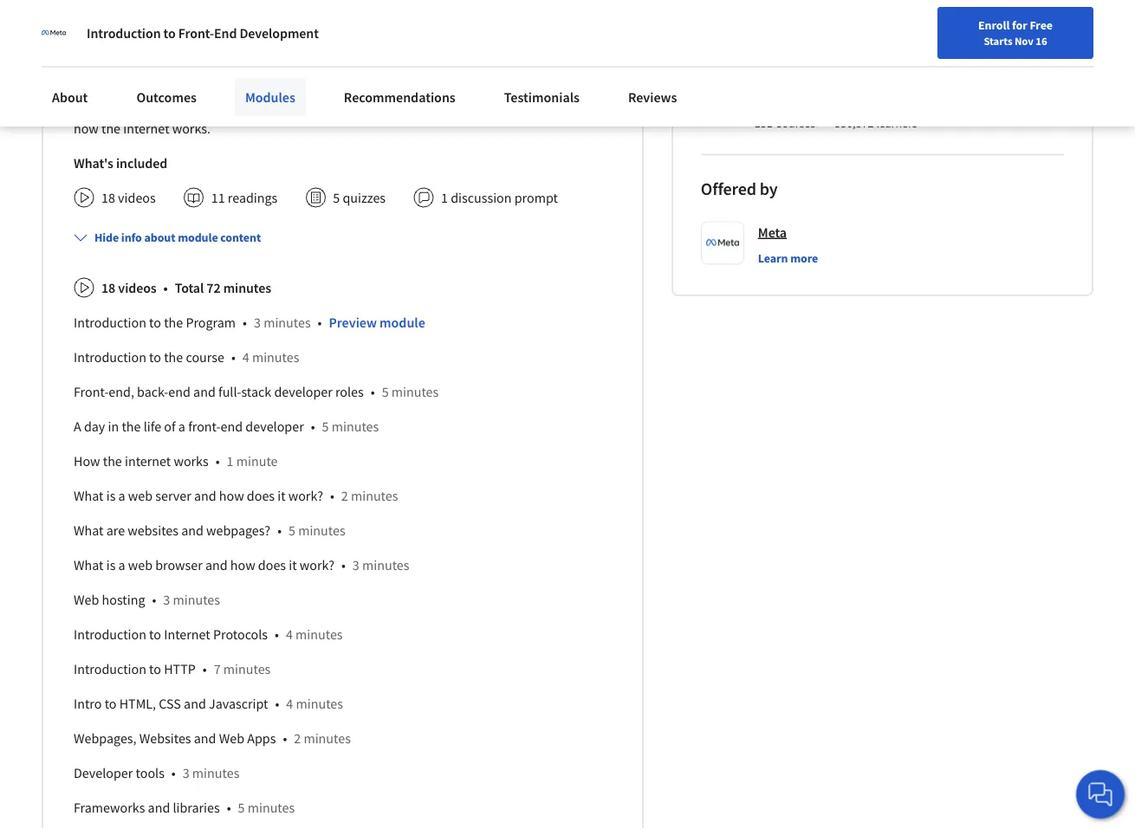 Task type: describe. For each thing, give the bounding box(es) containing it.
show notifications image
[[934, 22, 955, 42]]

end, inside 'info about module content' element
[[109, 383, 134, 401]]

introduction to the course • 4 minutes
[[74, 349, 299, 366]]

a inside the in this module, you will learn about the different types of web developers and the roles and responsibilities of front-end, back-end, and full-stack developers. you will take a first look at the core technologies of html, css, and javascript and explore the concepts that underpin how the internet works.
[[526, 78, 533, 96]]

http
[[164, 661, 196, 678]]

developers.
[[380, 78, 448, 96]]

about inside dropdown button
[[144, 230, 175, 245]]

4 up webpages, websites and web apps • 2 minutes
[[286, 695, 293, 713]]

server
[[155, 487, 191, 505]]

1 videos from the top
[[118, 189, 156, 206]]

learn more
[[758, 251, 818, 266]]

a up are
[[118, 487, 125, 505]]

0 vertical spatial developer
[[274, 383, 333, 401]]

11
[[211, 189, 225, 206]]

by
[[760, 178, 778, 200]]

front-end, back-end and full-stack developer roles • 5 minutes
[[74, 383, 439, 401]]

protocols
[[213, 626, 268, 643]]

7
[[214, 661, 221, 678]]

courses
[[775, 115, 816, 131]]

the down development
[[280, 57, 299, 75]]

libraries
[[173, 799, 220, 817]]

testimonials link
[[494, 78, 590, 116]]

introduction for introduction to the course • 4 minutes
[[74, 349, 146, 366]]

front- inside 'info about module content' element
[[188, 418, 221, 435]]

content
[[220, 230, 261, 245]]

learn more button
[[758, 250, 818, 267]]

18 videos inside 'info about module content' element
[[101, 279, 157, 297]]

in
[[74, 57, 85, 75]]

2 horizontal spatial end,
[[271, 78, 297, 96]]

recommendations
[[344, 88, 456, 106]]

more
[[791, 251, 818, 266]]

introduction for introduction to internet protocols • 4 minutes
[[74, 626, 146, 643]]

1 vertical spatial developer
[[246, 418, 304, 435]]

is for what is a web server and how does it work? • 2 minutes
[[106, 487, 116, 505]]

frameworks and libraries • 5 minutes
[[74, 799, 295, 817]]

meta image
[[42, 21, 66, 45]]

works.
[[172, 120, 211, 137]]

outcomes link
[[126, 78, 207, 116]]

work? for what is a web server and how does it work?
[[288, 487, 323, 505]]

free
[[1030, 17, 1053, 33]]

a
[[74, 418, 81, 435]]

videos inside 'info about module content' element
[[118, 279, 157, 297]]

quizzes
[[343, 189, 386, 206]]

that
[[518, 99, 541, 116]]

stack inside 'info about module content' element
[[241, 383, 271, 401]]

underpin
[[544, 99, 597, 116]]

it for what is a web server and how does it work?
[[278, 487, 286, 505]]

how
[[74, 453, 100, 470]]

1 vertical spatial 1
[[441, 189, 448, 206]]

javascript inside the in this module, you will learn about the different types of web developers and the roles and responsibilities of front-end, back-end, and full-stack developers. you will take a first look at the core technologies of html, css, and javascript and explore the concepts that underpin how the internet works.
[[308, 99, 367, 116]]

module
[[74, 29, 112, 44]]

reviews
[[628, 88, 677, 106]]

css,
[[255, 99, 280, 116]]

72
[[207, 279, 221, 297]]

you
[[163, 57, 184, 75]]

11 readings
[[211, 189, 278, 206]]

and right server
[[194, 487, 216, 505]]

5 right webpages?
[[289, 522, 296, 539]]

introduction to http • 7 minutes
[[74, 661, 271, 678]]

outcomes
[[136, 88, 197, 106]]

meta link
[[758, 222, 787, 243]]

of up works.
[[201, 99, 212, 116]]

modules
[[245, 88, 295, 106]]

the up first
[[522, 57, 541, 75]]

1 inside 'info about module content' element
[[227, 453, 234, 470]]

responsibilities
[[74, 78, 162, 96]]

the right in
[[122, 418, 141, 435]]

and left explore
[[370, 99, 392, 116]]

preview
[[329, 314, 377, 331]]

5 left quizzes
[[333, 189, 340, 206]]

websites
[[139, 730, 191, 747]]

in
[[108, 418, 119, 435]]

0 horizontal spatial will
[[187, 57, 208, 75]]

how inside the in this module, you will learn about the different types of web developers and the roles and responsibilities of front-end, back-end, and full-stack developers. you will take a first look at the core technologies of html, css, and javascript and explore the concepts that underpin how the internet works.
[[74, 120, 99, 137]]

the up introduction to the course • 4 minutes
[[164, 314, 183, 331]]

the left "course"
[[164, 349, 183, 366]]

back- inside the in this module, you will learn about the different types of web developers and the roles and responsibilities of front-end, back-end, and full-stack developers. you will take a first look at the core technologies of html, css, and javascript and explore the concepts that underpin how the internet works.
[[240, 78, 271, 96]]

and down the different
[[300, 78, 322, 96]]

131 courses • 556,872 learners
[[755, 113, 918, 132]]

web for what is a web browser and how does it work? • 3 minutes
[[128, 557, 153, 574]]

front- inside the in this module, you will learn about the different types of web developers and the roles and responsibilities of front-end, back-end, and full-stack developers. you will take a first look at the core technologies of html, css, and javascript and explore the concepts that underpin how the internet works.
[[179, 78, 211, 96]]

1 horizontal spatial web
[[219, 730, 244, 747]]

javascript inside 'info about module content' element
[[209, 695, 268, 713]]

intro
[[74, 695, 102, 713]]

and up "browser"
[[181, 522, 204, 539]]

are
[[106, 522, 125, 539]]

front- inside 'info about module content' element
[[74, 383, 109, 401]]

browser
[[155, 557, 203, 574]]

about
[[52, 88, 88, 106]]

web hosting • 3 minutes
[[74, 591, 220, 609]]

html, inside 'info about module content' element
[[119, 695, 156, 713]]

webpages, websites and web apps • 2 minutes
[[74, 730, 351, 747]]

about link
[[42, 78, 98, 116]]

recommendations link
[[334, 78, 466, 116]]

take
[[498, 78, 523, 96]]

the left core
[[74, 99, 93, 116]]

introduction to the program • 3 minutes • preview module
[[74, 314, 425, 331]]

different
[[302, 57, 351, 75]]

module 1 • 4 hours to complete
[[74, 29, 238, 44]]

web inside the in this module, you will learn about the different types of web developers and the roles and responsibilities of front-end, back-end, and full-stack developers. you will take a first look at the core technologies of html, css, and javascript and explore the concepts that underpin how the internet works.
[[403, 57, 427, 75]]

developer tools • 3 minutes
[[74, 765, 240, 782]]

for
[[1012, 17, 1028, 33]]

a up hosting
[[118, 557, 125, 574]]

the right "how"
[[103, 453, 122, 470]]

program
[[186, 314, 236, 331]]

intro to html, css and javascript • 4 minutes
[[74, 695, 343, 713]]

16
[[1036, 34, 1048, 48]]

html, inside the in this module, you will learn about the different types of web developers and the roles and responsibilities of front-end, back-end, and full-stack developers. you will take a first look at the core technologies of html, css, and javascript and explore the concepts that underpin how the internet works.
[[215, 99, 252, 116]]

the down core
[[101, 120, 121, 137]]

webpages,
[[74, 730, 137, 747]]

and right css,
[[283, 99, 305, 116]]

learners
[[877, 115, 918, 131]]

works
[[174, 453, 209, 470]]

meta
[[758, 224, 787, 241]]

day
[[84, 418, 105, 435]]

4 down introduction to the program • 3 minutes • preview module
[[242, 349, 249, 366]]

hosting
[[102, 591, 145, 609]]

to for protocols
[[149, 626, 161, 643]]

5 right the libraries
[[238, 799, 245, 817]]

webpages?
[[206, 522, 271, 539]]

info about module content element
[[67, 215, 612, 830]]

1 18 videos from the top
[[101, 189, 156, 206]]

prompt
[[515, 189, 558, 206]]

readings
[[228, 189, 278, 206]]

total
[[175, 279, 204, 297]]

556,872
[[835, 115, 874, 131]]



Task type: vqa. For each thing, say whether or not it's contained in the screenshot.


Task type: locate. For each thing, give the bounding box(es) containing it.
18 down hide
[[101, 279, 115, 297]]

how down core
[[74, 120, 99, 137]]

0 vertical spatial module
[[178, 230, 218, 245]]

and down developer tools • 3 minutes
[[148, 799, 170, 817]]

full- up "a day in the life of a front-end developer • 5 minutes"
[[218, 383, 241, 401]]

chat with us image
[[1087, 781, 1115, 809]]

work?
[[288, 487, 323, 505], [300, 557, 335, 574]]

what for what is a web server and how does it work?
[[74, 487, 104, 505]]

to up introduction to the course • 4 minutes
[[149, 314, 161, 331]]

2 is from the top
[[106, 557, 116, 574]]

of inside 'info about module content' element
[[164, 418, 176, 435]]

1 vertical spatial does
[[258, 557, 286, 574]]

of right types
[[389, 57, 400, 75]]

0 vertical spatial javascript
[[308, 99, 367, 116]]

explore
[[395, 99, 438, 116]]

1 vertical spatial html,
[[119, 695, 156, 713]]

1 vertical spatial work?
[[300, 557, 335, 574]]

1 vertical spatial front-
[[188, 418, 221, 435]]

2 what from the top
[[74, 522, 104, 539]]

2 18 videos from the top
[[101, 279, 157, 297]]

4 right the protocols
[[286, 626, 293, 643]]

how down webpages?
[[230, 557, 255, 574]]

0 vertical spatial how
[[74, 120, 99, 137]]

0 vertical spatial back-
[[240, 78, 271, 96]]

0 vertical spatial html,
[[215, 99, 252, 116]]

videos
[[118, 189, 156, 206], [118, 279, 157, 297]]

what's included
[[74, 154, 167, 172]]

0 horizontal spatial stack
[[241, 383, 271, 401]]

1 horizontal spatial front-
[[178, 24, 214, 42]]

internet
[[164, 626, 210, 643]]

about right the "info"
[[144, 230, 175, 245]]

front- down the you
[[179, 78, 211, 96]]

coursera image
[[21, 14, 131, 42]]

0 vertical spatial internet
[[123, 120, 169, 137]]

does for what is a web browser and how does it work?
[[258, 557, 286, 574]]

what for what is a web browser and how does it work?
[[74, 557, 104, 574]]

developers
[[430, 57, 494, 75]]

0 vertical spatial front-
[[179, 78, 211, 96]]

0 vertical spatial roles
[[544, 57, 572, 75]]

does for what is a web server and how does it work?
[[247, 487, 275, 505]]

internet inside 'info about module content' element
[[125, 453, 171, 470]]

1 horizontal spatial end,
[[211, 78, 237, 96]]

0 horizontal spatial it
[[278, 487, 286, 505]]

what's
[[74, 154, 113, 172]]

18
[[101, 189, 115, 206], [101, 279, 115, 297]]

1 horizontal spatial back-
[[240, 78, 271, 96]]

1 vertical spatial roles
[[335, 383, 364, 401]]

to right hours
[[177, 29, 188, 44]]

1 vertical spatial stack
[[241, 383, 271, 401]]

the down 'you'
[[441, 99, 460, 116]]

18 videos down what's included
[[101, 189, 156, 206]]

0 horizontal spatial full-
[[218, 383, 241, 401]]

0 vertical spatial what
[[74, 487, 104, 505]]

module right preview
[[380, 314, 425, 331]]

3 what from the top
[[74, 557, 104, 574]]

is up are
[[106, 487, 116, 505]]

1 horizontal spatial javascript
[[308, 99, 367, 116]]

0 vertical spatial end
[[168, 383, 191, 401]]

2
[[341, 487, 348, 505], [294, 730, 301, 747]]

1 horizontal spatial module
[[380, 314, 425, 331]]

is down are
[[106, 557, 116, 574]]

2 vertical spatial what
[[74, 557, 104, 574]]

5 down preview module "link"
[[382, 383, 389, 401]]

0 horizontal spatial end,
[[109, 383, 134, 401]]

a right life
[[178, 418, 185, 435]]

introduction down hosting
[[74, 626, 146, 643]]

introduction up intro
[[74, 661, 146, 678]]

first
[[535, 78, 558, 96]]

• total 72 minutes
[[163, 279, 271, 297]]

0 vertical spatial videos
[[118, 189, 156, 206]]

module,
[[112, 57, 160, 75]]

stack inside the in this module, you will learn about the different types of web developers and the roles and responsibilities of front-end, back-end, and full-stack developers. you will take a first look at the core technologies of html, css, and javascript and explore the concepts that underpin how the internet works.
[[348, 78, 378, 96]]

learn
[[758, 251, 788, 266]]

4
[[138, 29, 144, 44], [242, 349, 249, 366], [286, 626, 293, 643], [286, 695, 293, 713]]

full- inside the in this module, you will learn about the different types of web developers and the roles and responsibilities of front-end, back-end, and full-stack developers. you will take a first look at the core technologies of html, css, and javascript and explore the concepts that underpin how the internet works.
[[325, 78, 348, 96]]

html,
[[215, 99, 252, 116], [119, 695, 156, 713]]

hide
[[94, 230, 119, 245]]

and up at on the top right of the page
[[575, 57, 597, 75]]

css
[[159, 695, 181, 713]]

to left http
[[149, 661, 161, 678]]

1 horizontal spatial 1
[[227, 453, 234, 470]]

how
[[74, 120, 99, 137], [219, 487, 244, 505], [230, 557, 255, 574]]

to right intro
[[105, 695, 117, 713]]

1 is from the top
[[106, 487, 116, 505]]

1 horizontal spatial will
[[475, 78, 495, 96]]

18 inside 'info about module content' element
[[101, 279, 115, 297]]

1 horizontal spatial full-
[[325, 78, 348, 96]]

hide info about module content
[[94, 230, 261, 245]]

of right life
[[164, 418, 176, 435]]

will
[[187, 57, 208, 75], [475, 78, 495, 96]]

1 vertical spatial full-
[[218, 383, 241, 401]]

enroll
[[979, 17, 1010, 33]]

1 vertical spatial 18 videos
[[101, 279, 157, 297]]

1 horizontal spatial 2
[[341, 487, 348, 505]]

tools
[[136, 765, 165, 782]]

0 horizontal spatial module
[[178, 230, 218, 245]]

back- inside 'info about module content' element
[[137, 383, 168, 401]]

0 vertical spatial web
[[74, 591, 99, 609]]

2 vertical spatial web
[[128, 557, 153, 574]]

developer
[[74, 765, 133, 782]]

hide info about module content button
[[67, 222, 268, 253]]

what left are
[[74, 522, 104, 539]]

web left server
[[128, 487, 153, 505]]

0 vertical spatial stack
[[348, 78, 378, 96]]

internet inside the in this module, you will learn about the different types of web developers and the roles and responsibilities of front-end, back-end, and full-stack developers. you will take a first look at the core technologies of html, css, and javascript and explore the concepts that underpin how the internet works.
[[123, 120, 169, 137]]

1 vertical spatial about
[[144, 230, 175, 245]]

introduction up module,
[[87, 24, 161, 42]]

and down intro to html, css and javascript • 4 minutes
[[194, 730, 216, 747]]

18 videos
[[101, 189, 156, 206], [101, 279, 157, 297]]

you
[[451, 78, 472, 96]]

what for what are websites and webpages?
[[74, 522, 104, 539]]

18 down what's included
[[101, 189, 115, 206]]

to for css
[[105, 695, 117, 713]]

0 vertical spatial 1
[[114, 29, 120, 44]]

0 horizontal spatial 2
[[294, 730, 301, 747]]

videos down included at the left top
[[118, 189, 156, 206]]

about
[[243, 57, 277, 75], [144, 230, 175, 245]]

1 left minute
[[227, 453, 234, 470]]

1 vertical spatial front-
[[74, 383, 109, 401]]

modules link
[[235, 78, 306, 116]]

internet down technologies
[[123, 120, 169, 137]]

is
[[106, 487, 116, 505], [106, 557, 116, 574]]

web for what is a web server and how does it work? • 2 minutes
[[128, 487, 153, 505]]

full- inside 'info about module content' element
[[218, 383, 241, 401]]

1 horizontal spatial about
[[243, 57, 277, 75]]

end, up css,
[[271, 78, 297, 96]]

1 vertical spatial it
[[289, 557, 297, 574]]

introduction up introduction to the course • 4 minutes
[[74, 314, 146, 331]]

full- down the different
[[325, 78, 348, 96]]

about inside the in this module, you will learn about the different types of web developers and the roles and responsibilities of front-end, back-end, and full-stack developers. you will take a first look at the core technologies of html, css, and javascript and explore the concepts that underpin how the internet works.
[[243, 57, 277, 75]]

back-
[[240, 78, 271, 96], [137, 383, 168, 401]]

internet down life
[[125, 453, 171, 470]]

0 horizontal spatial html,
[[119, 695, 156, 713]]

5 down front-end, back-end and full-stack developer roles • 5 minutes
[[322, 418, 329, 435]]

web up developers.
[[403, 57, 427, 75]]

what up hosting
[[74, 557, 104, 574]]

None search field
[[247, 11, 455, 46]]

end down front-end, back-end and full-stack developer roles • 5 minutes
[[221, 418, 243, 435]]

html, left css
[[119, 695, 156, 713]]

introduction up in
[[74, 349, 146, 366]]

offered by
[[701, 178, 778, 200]]

1 vertical spatial module
[[380, 314, 425, 331]]

front- up works
[[188, 418, 221, 435]]

life
[[144, 418, 161, 435]]

will up concepts
[[475, 78, 495, 96]]

4 left hours
[[138, 29, 144, 44]]

0 horizontal spatial 1
[[114, 29, 120, 44]]

roles
[[544, 57, 572, 75], [335, 383, 364, 401]]

and up take
[[497, 57, 519, 75]]

and down "course"
[[193, 383, 216, 401]]

module left content
[[178, 230, 218, 245]]

1 left discussion
[[441, 189, 448, 206]]

to left "course"
[[149, 349, 161, 366]]

it
[[278, 487, 286, 505], [289, 557, 297, 574]]

to for program
[[149, 314, 161, 331]]

core
[[96, 99, 121, 116]]

end, up in
[[109, 383, 134, 401]]

to for •
[[149, 661, 161, 678]]

developer
[[274, 383, 333, 401], [246, 418, 304, 435]]

0 horizontal spatial end
[[168, 383, 191, 401]]

discussion
[[451, 189, 512, 206]]

types
[[354, 57, 386, 75]]

it for what is a web browser and how does it work?
[[289, 557, 297, 574]]

0 horizontal spatial back-
[[137, 383, 168, 401]]

to left the internet
[[149, 626, 161, 643]]

front-
[[179, 78, 211, 96], [188, 418, 221, 435]]

1 vertical spatial internet
[[125, 453, 171, 470]]

does down webpages?
[[258, 557, 286, 574]]

2 horizontal spatial 1
[[441, 189, 448, 206]]

info
[[121, 230, 142, 245]]

1 horizontal spatial html,
[[215, 99, 252, 116]]

videos down the "info"
[[118, 279, 157, 297]]

0 vertical spatial about
[[243, 57, 277, 75]]

1 vertical spatial videos
[[118, 279, 157, 297]]

0 vertical spatial does
[[247, 487, 275, 505]]

starts
[[984, 34, 1013, 48]]

this
[[88, 57, 109, 75]]

html, left css,
[[215, 99, 252, 116]]

front- right hours
[[178, 24, 214, 42]]

1 right module
[[114, 29, 120, 44]]

5 quizzes
[[333, 189, 386, 206]]

1 vertical spatial javascript
[[209, 695, 268, 713]]

roles inside 'info about module content' element
[[335, 383, 364, 401]]

2 videos from the top
[[118, 279, 157, 297]]

web left hosting
[[74, 591, 99, 609]]

3
[[254, 314, 261, 331], [353, 557, 360, 574], [163, 591, 170, 609], [183, 765, 190, 782]]

to for course
[[149, 349, 161, 366]]

module
[[178, 230, 218, 245], [380, 314, 425, 331]]

module inside dropdown button
[[178, 230, 218, 245]]

roles inside the in this module, you will learn about the different types of web developers and the roles and responsibilities of front-end, back-end, and full-stack developers. you will take a first look at the core technologies of html, css, and javascript and explore the concepts that underpin how the internet works.
[[544, 57, 572, 75]]

roles down preview
[[335, 383, 364, 401]]

1 vertical spatial 18
[[101, 279, 115, 297]]

2 vertical spatial 1
[[227, 453, 234, 470]]

preview module link
[[329, 314, 425, 331]]

1 18 from the top
[[101, 189, 115, 206]]

stack up "a day in the life of a front-end developer • 5 minutes"
[[241, 383, 271, 401]]

concepts
[[463, 99, 515, 116]]

development
[[240, 24, 319, 42]]

is for what is a web browser and how does it work? • 3 minutes
[[106, 557, 116, 574]]

and
[[497, 57, 519, 75], [575, 57, 597, 75], [300, 78, 322, 96], [283, 99, 305, 116], [370, 99, 392, 116], [193, 383, 216, 401], [194, 487, 216, 505], [181, 522, 204, 539], [205, 557, 228, 574], [184, 695, 206, 713], [194, 730, 216, 747], [148, 799, 170, 817]]

javascript down "7"
[[209, 695, 268, 713]]

0 horizontal spatial roles
[[335, 383, 364, 401]]

2 18 from the top
[[101, 279, 115, 297]]

what is a web server and how does it work? • 2 minutes
[[74, 487, 398, 505]]

testimonials
[[504, 88, 580, 106]]

18 videos down the "info"
[[101, 279, 157, 297]]

look
[[561, 78, 586, 96]]

apps
[[247, 730, 276, 747]]

reviews link
[[618, 78, 688, 116]]

back- up life
[[137, 383, 168, 401]]

of down the you
[[165, 78, 176, 96]]

back- up css,
[[240, 78, 271, 96]]

1 horizontal spatial it
[[289, 557, 297, 574]]

and right css
[[184, 695, 206, 713]]

end down introduction to the course • 4 minutes
[[168, 383, 191, 401]]

how for server
[[219, 487, 244, 505]]

0 vertical spatial 18 videos
[[101, 189, 156, 206]]

0 vertical spatial front-
[[178, 24, 214, 42]]

1 what from the top
[[74, 487, 104, 505]]

1 vertical spatial is
[[106, 557, 116, 574]]

1 vertical spatial web
[[128, 487, 153, 505]]

front-
[[178, 24, 214, 42], [74, 383, 109, 401]]

1 vertical spatial web
[[219, 730, 244, 747]]

menu item
[[804, 17, 916, 74]]

1 horizontal spatial stack
[[348, 78, 378, 96]]

front- up day
[[74, 383, 109, 401]]

how up webpages?
[[219, 487, 244, 505]]

1 discussion prompt
[[441, 189, 558, 206]]

to up the you
[[163, 24, 176, 42]]

1 vertical spatial will
[[475, 78, 495, 96]]

0 vertical spatial full-
[[325, 78, 348, 96]]

of
[[389, 57, 400, 75], [165, 78, 176, 96], [201, 99, 212, 116], [164, 418, 176, 435]]

1 vertical spatial end
[[221, 418, 243, 435]]

stack down types
[[348, 78, 378, 96]]

a left first
[[526, 78, 533, 96]]

in this module, you will learn about the different types of web developers and the roles and responsibilities of front-end, back-end, and full-stack developers. you will take a first look at the core technologies of html, css, and javascript and explore the concepts that underpin how the internet works.
[[74, 57, 600, 137]]

1 vertical spatial back-
[[137, 383, 168, 401]]

enroll for free starts nov 16
[[979, 17, 1053, 48]]

introduction for introduction to front-end development
[[87, 24, 161, 42]]

0 vertical spatial it
[[278, 487, 286, 505]]

introduction to front-end development
[[87, 24, 319, 42]]

0 vertical spatial 2
[[341, 487, 348, 505]]

how the internet works • 1 minute
[[74, 453, 278, 470]]

0 vertical spatial work?
[[288, 487, 323, 505]]

0 horizontal spatial web
[[74, 591, 99, 609]]

web up web hosting • 3 minutes
[[128, 557, 153, 574]]

minute
[[236, 453, 278, 470]]

how for browser
[[230, 557, 255, 574]]

0 horizontal spatial javascript
[[209, 695, 268, 713]]

0 vertical spatial web
[[403, 57, 427, 75]]

does down minute
[[247, 487, 275, 505]]

0 vertical spatial 18
[[101, 189, 115, 206]]

and down what are websites and webpages? • 5 minutes
[[205, 557, 228, 574]]

work? for what is a web browser and how does it work?
[[300, 557, 335, 574]]

introduction for introduction to the program • 3 minutes • preview module
[[74, 314, 146, 331]]

web left apps
[[219, 730, 244, 747]]

0 horizontal spatial front-
[[74, 383, 109, 401]]

hours
[[146, 29, 175, 44]]

introduction for introduction to http • 7 minutes
[[74, 661, 146, 678]]

the
[[280, 57, 299, 75], [522, 57, 541, 75], [74, 99, 93, 116], [441, 99, 460, 116], [101, 120, 121, 137], [164, 314, 183, 331], [164, 349, 183, 366], [122, 418, 141, 435], [103, 453, 122, 470]]

1 horizontal spatial roles
[[544, 57, 572, 75]]

2 vertical spatial how
[[230, 557, 255, 574]]

0 horizontal spatial about
[[144, 230, 175, 245]]

will right the you
[[187, 57, 208, 75]]

learn
[[210, 57, 240, 75]]

0 vertical spatial will
[[187, 57, 208, 75]]

what is a web browser and how does it work? • 3 minutes
[[74, 557, 410, 574]]

1 horizontal spatial end
[[221, 418, 243, 435]]

internet
[[123, 120, 169, 137], [125, 453, 171, 470]]

1 vertical spatial how
[[219, 487, 244, 505]]

1 vertical spatial 2
[[294, 730, 301, 747]]

0 vertical spatial is
[[106, 487, 116, 505]]

1 vertical spatial what
[[74, 522, 104, 539]]

what down "how"
[[74, 487, 104, 505]]

roles up first
[[544, 57, 572, 75]]

a
[[526, 78, 533, 96], [178, 418, 185, 435], [118, 487, 125, 505], [118, 557, 125, 574]]

to for end
[[163, 24, 176, 42]]

introduction to internet protocols • 4 minutes
[[74, 626, 343, 643]]

end, down learn
[[211, 78, 237, 96]]

javascript down the different
[[308, 99, 367, 116]]

javascript
[[308, 99, 367, 116], [209, 695, 268, 713]]

frameworks
[[74, 799, 145, 817]]



